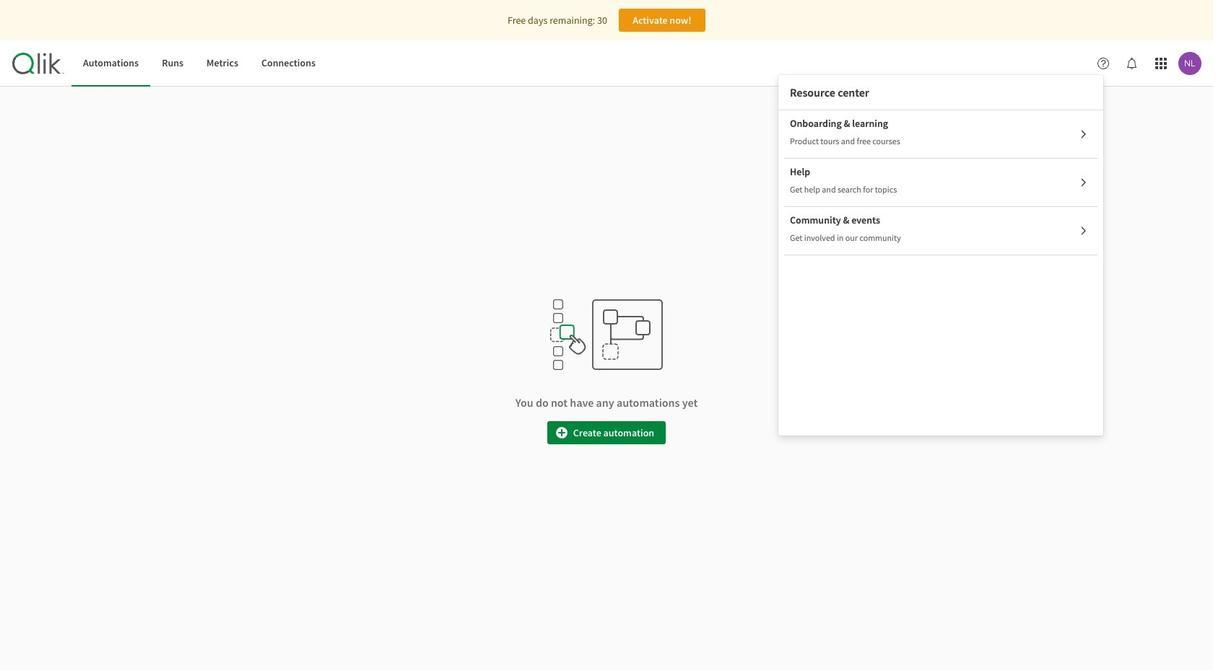 Task type: describe. For each thing, give the bounding box(es) containing it.
noah lott image
[[1179, 52, 1202, 75]]



Task type: locate. For each thing, give the bounding box(es) containing it.
tab list
[[72, 40, 327, 87]]



Task type: vqa. For each thing, say whether or not it's contained in the screenshot.
"close" image
no



